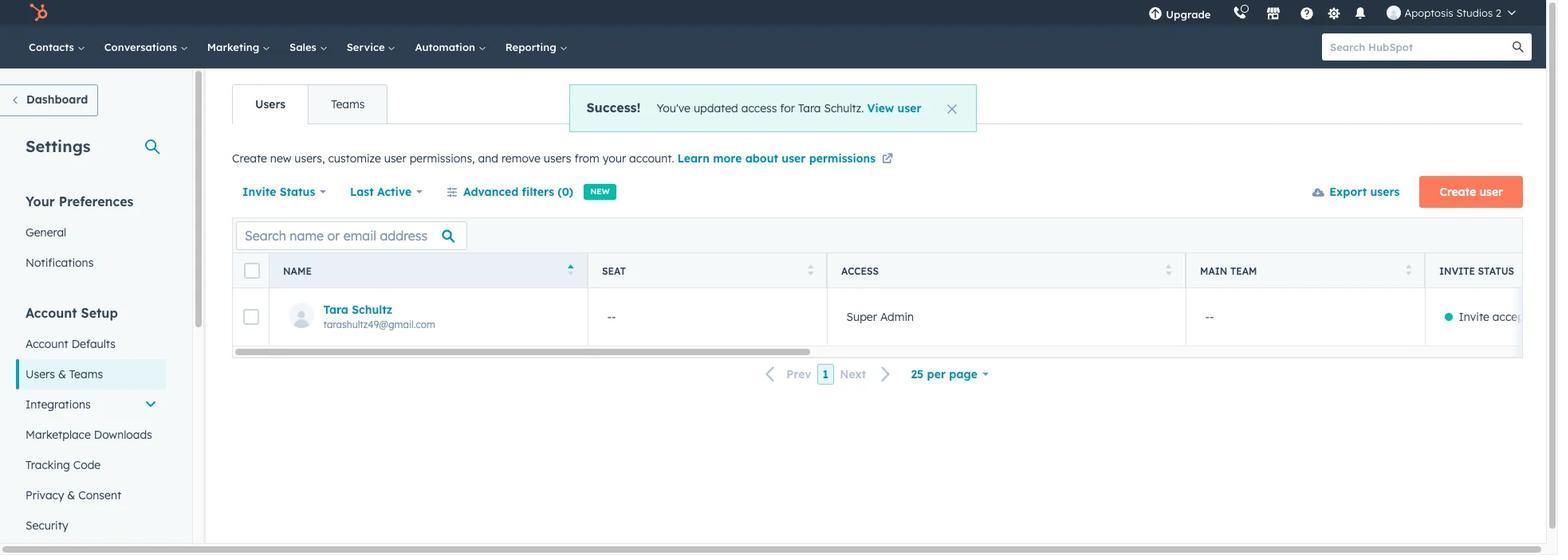 Task type: locate. For each thing, give the bounding box(es) containing it.
close image
[[947, 104, 957, 114]]

-
[[607, 310, 612, 325], [612, 310, 616, 325], [1205, 310, 1210, 325], [1210, 310, 1214, 325]]

users link
[[233, 85, 308, 124]]

learn more about user permissions
[[677, 152, 879, 166]]

& for users
[[58, 368, 66, 382]]

pagination navigation
[[756, 364, 901, 386]]

-- down main
[[1205, 310, 1214, 325]]

new
[[270, 152, 291, 166]]

automation link
[[405, 26, 496, 69]]

0 horizontal spatial create
[[232, 152, 267, 166]]

ascending sort. press to sort descending. image
[[568, 264, 574, 276]]

users left the from
[[544, 152, 571, 166]]

1 vertical spatial users
[[26, 368, 55, 382]]

last
[[350, 185, 374, 199]]

admin
[[880, 310, 914, 325]]

tara left schultz
[[323, 303, 348, 317]]

success! alert
[[570, 85, 977, 132]]

new
[[590, 187, 610, 197]]

marketplace downloads
[[26, 428, 152, 443]]

1 vertical spatial teams
[[69, 368, 103, 382]]

account
[[26, 305, 77, 321], [26, 337, 68, 352]]

press to sort. image
[[1166, 264, 1172, 276], [1406, 264, 1412, 276]]

invite down new
[[242, 185, 276, 199]]

25 per page
[[911, 368, 978, 382]]

press to sort. element
[[808, 264, 814, 278], [1166, 264, 1172, 278], [1406, 264, 1412, 278]]

1 vertical spatial status
[[1478, 265, 1515, 277]]

1 vertical spatial &
[[67, 489, 75, 503]]

marketplace downloads link
[[16, 420, 167, 451]]

invite status down new
[[242, 185, 315, 199]]

tracking code link
[[16, 451, 167, 481]]

learn more about user permissions link
[[677, 151, 896, 170]]

teams
[[331, 97, 365, 112], [69, 368, 103, 382]]

tara right the for at the top of the page
[[798, 101, 821, 116]]

press to sort. element for access
[[1166, 264, 1172, 278]]

1 vertical spatial tara
[[323, 303, 348, 317]]

permissions
[[809, 152, 876, 166]]

users inside 'account setup' element
[[26, 368, 55, 382]]

your
[[603, 152, 626, 166]]

2 horizontal spatial press to sort. element
[[1406, 264, 1412, 278]]

invite status
[[242, 185, 315, 199], [1439, 265, 1515, 277]]

users up integrations
[[26, 368, 55, 382]]

notifications
[[26, 256, 94, 270]]

status down users,
[[280, 185, 315, 199]]

invite accepted
[[1459, 310, 1542, 325]]

account up users & teams
[[26, 337, 68, 352]]

account.
[[629, 152, 674, 166]]

0 horizontal spatial --
[[607, 310, 616, 325]]

-- down seat
[[607, 310, 616, 325]]

1 link opens in a new window image from the top
[[882, 151, 893, 170]]

1 horizontal spatial create
[[1440, 185, 1476, 199]]

access
[[841, 265, 879, 277]]

user inside button
[[1480, 185, 1503, 199]]

status up invite accepted
[[1478, 265, 1515, 277]]

help image
[[1300, 7, 1315, 22]]

tara inside success! alert
[[798, 101, 821, 116]]

1 horizontal spatial tara
[[798, 101, 821, 116]]

2 -- from the left
[[1205, 310, 1214, 325]]

0 horizontal spatial teams
[[69, 368, 103, 382]]

invite inside popup button
[[242, 185, 276, 199]]

0 vertical spatial &
[[58, 368, 66, 382]]

1 horizontal spatial status
[[1478, 265, 1515, 277]]

settings
[[26, 136, 91, 156]]

general
[[26, 226, 66, 240]]

marketing link
[[198, 26, 280, 69]]

1 button
[[817, 364, 834, 385]]

preferences
[[59, 194, 134, 210]]

2 press to sort. element from the left
[[1166, 264, 1172, 278]]

3 - from the left
[[1205, 310, 1210, 325]]

schultz
[[352, 303, 392, 317]]

invite up invite accepted
[[1439, 265, 1475, 277]]

1 horizontal spatial users
[[255, 97, 286, 112]]

1 horizontal spatial press to sort. image
[[1406, 264, 1412, 276]]

active
[[377, 185, 412, 199]]

accepted
[[1493, 310, 1542, 325]]

1 horizontal spatial &
[[67, 489, 75, 503]]

1 press to sort. element from the left
[[808, 264, 814, 278]]

link opens in a new window image
[[882, 151, 893, 170], [882, 154, 893, 166]]

marketplaces image
[[1267, 7, 1281, 22]]

ascending sort. press to sort descending. element
[[568, 264, 574, 278]]

security
[[26, 519, 68, 534]]

2 account from the top
[[26, 337, 68, 352]]

account up account defaults
[[26, 305, 77, 321]]

2 link opens in a new window image from the top
[[882, 154, 893, 166]]

team
[[1230, 265, 1257, 277]]

automation
[[415, 41, 478, 53]]

contacts
[[29, 41, 77, 53]]

1 vertical spatial users
[[1370, 185, 1400, 199]]

& up integrations
[[58, 368, 66, 382]]

upgrade image
[[1149, 7, 1163, 22]]

marketplace
[[26, 428, 91, 443]]

last active
[[350, 185, 412, 199]]

search image
[[1513, 41, 1524, 53]]

0 vertical spatial status
[[280, 185, 315, 199]]

1 horizontal spatial users
[[1370, 185, 1400, 199]]

seat
[[602, 265, 626, 277]]

& right privacy
[[67, 489, 75, 503]]

tara
[[798, 101, 821, 116], [323, 303, 348, 317]]

teams up customize
[[331, 97, 365, 112]]

0 vertical spatial tara
[[798, 101, 821, 116]]

upgrade
[[1166, 8, 1211, 21]]

3 press to sort. element from the left
[[1406, 264, 1412, 278]]

0 vertical spatial invite
[[242, 185, 276, 199]]

0 horizontal spatial users
[[26, 368, 55, 382]]

users up new
[[255, 97, 286, 112]]

tracking code
[[26, 459, 101, 473]]

tarashultz49@gmail.com
[[323, 319, 435, 331]]

link opens in a new window image inside learn more about user permissions link
[[882, 154, 893, 166]]

export
[[1330, 185, 1367, 199]]

menu containing apoptosis studios 2
[[1137, 0, 1527, 26]]

0 vertical spatial users
[[255, 97, 286, 112]]

apoptosis
[[1405, 6, 1454, 19]]

0 horizontal spatial status
[[280, 185, 315, 199]]

create inside button
[[1440, 185, 1476, 199]]

1 horizontal spatial teams
[[331, 97, 365, 112]]

conversations
[[104, 41, 180, 53]]

you've updated access for tara schultz. view user
[[657, 101, 922, 116]]

0 vertical spatial teams
[[331, 97, 365, 112]]

navigation
[[232, 85, 388, 124]]

1 vertical spatial account
[[26, 337, 68, 352]]

service link
[[337, 26, 405, 69]]

1 horizontal spatial --
[[1205, 310, 1214, 325]]

&
[[58, 368, 66, 382], [67, 489, 75, 503]]

settings image
[[1327, 7, 1341, 21]]

(0)
[[558, 185, 574, 199]]

general link
[[16, 218, 167, 248]]

0 vertical spatial users
[[544, 152, 571, 166]]

1 horizontal spatial press to sort. element
[[1166, 264, 1172, 278]]

0 horizontal spatial invite status
[[242, 185, 315, 199]]

updated
[[694, 101, 738, 116]]

apoptosis studios 2 button
[[1378, 0, 1526, 26]]

users
[[544, 152, 571, 166], [1370, 185, 1400, 199]]

0 vertical spatial create
[[232, 152, 267, 166]]

menu item
[[1222, 0, 1225, 26]]

press to sort. image
[[808, 264, 814, 276]]

account setup
[[26, 305, 118, 321]]

0 vertical spatial account
[[26, 305, 77, 321]]

0 vertical spatial invite status
[[242, 185, 315, 199]]

teams down account defaults link
[[69, 368, 103, 382]]

1 vertical spatial invite status
[[1439, 265, 1515, 277]]

invite left accepted
[[1459, 310, 1490, 325]]

name
[[283, 265, 312, 277]]

users inside button
[[1370, 185, 1400, 199]]

1 account from the top
[[26, 305, 77, 321]]

users right export
[[1370, 185, 1400, 199]]

25 per page button
[[901, 359, 999, 391]]

invite status up invite accepted
[[1439, 265, 1515, 277]]

teams inside 'account setup' element
[[69, 368, 103, 382]]

account for account setup
[[26, 305, 77, 321]]

menu
[[1137, 0, 1527, 26]]

0 horizontal spatial &
[[58, 368, 66, 382]]

calling icon image
[[1233, 6, 1248, 21]]

2 vertical spatial invite
[[1459, 310, 1490, 325]]

0 horizontal spatial tara
[[323, 303, 348, 317]]

1 press to sort. image from the left
[[1166, 264, 1172, 276]]

2 press to sort. image from the left
[[1406, 264, 1412, 276]]

privacy
[[26, 489, 64, 503]]

notifications image
[[1354, 7, 1368, 22]]

account for account defaults
[[26, 337, 68, 352]]

0 horizontal spatial press to sort. image
[[1166, 264, 1172, 276]]

1 - from the left
[[607, 310, 612, 325]]

prev
[[786, 368, 812, 382]]

privacy & consent link
[[16, 481, 167, 511]]

consent
[[78, 489, 121, 503]]

for
[[780, 101, 795, 116]]

create user
[[1440, 185, 1503, 199]]

users inside navigation
[[255, 97, 286, 112]]

tara inside tara schultz tarashultz49@gmail.com
[[323, 303, 348, 317]]

1 vertical spatial create
[[1440, 185, 1476, 199]]

view user link
[[867, 101, 922, 116]]

users
[[255, 97, 286, 112], [26, 368, 55, 382]]

0 horizontal spatial press to sort. element
[[808, 264, 814, 278]]



Task type: vqa. For each thing, say whether or not it's contained in the screenshot.
banner
no



Task type: describe. For each thing, give the bounding box(es) containing it.
help button
[[1294, 0, 1321, 26]]

export users button
[[1302, 176, 1410, 208]]

defaults
[[72, 337, 116, 352]]

calling icon button
[[1227, 2, 1254, 23]]

service
[[347, 41, 388, 53]]

integrations
[[26, 398, 91, 412]]

users for users & teams
[[26, 368, 55, 382]]

1 horizontal spatial invite status
[[1439, 265, 1515, 277]]

Search name or email address search field
[[236, 221, 467, 250]]

next
[[840, 368, 866, 382]]

advanced filters (0) button
[[436, 176, 584, 208]]

hubspot image
[[29, 3, 48, 22]]

status inside popup button
[[280, 185, 315, 199]]

press to sort. element for main team
[[1406, 264, 1412, 278]]

create user button
[[1420, 176, 1523, 208]]

per
[[927, 368, 946, 382]]

from
[[574, 152, 600, 166]]

about
[[745, 152, 778, 166]]

marketplaces button
[[1257, 0, 1291, 26]]

tracking
[[26, 459, 70, 473]]

2
[[1496, 6, 1502, 19]]

users & teams link
[[16, 360, 167, 390]]

privacy & consent
[[26, 489, 121, 503]]

notifications link
[[16, 248, 167, 278]]

user inside success! alert
[[898, 101, 922, 116]]

customize
[[328, 152, 381, 166]]

tara schultz image
[[1387, 6, 1402, 20]]

security link
[[16, 511, 167, 541]]

main team
[[1200, 265, 1257, 277]]

learn
[[677, 152, 710, 166]]

25
[[911, 368, 924, 382]]

users & teams
[[26, 368, 103, 382]]

your
[[26, 194, 55, 210]]

schultz.
[[824, 101, 864, 116]]

main
[[1200, 265, 1228, 277]]

1
[[823, 368, 829, 382]]

contacts link
[[19, 26, 95, 69]]

sales link
[[280, 26, 337, 69]]

& for privacy
[[67, 489, 75, 503]]

more
[[713, 152, 742, 166]]

4 - from the left
[[1210, 310, 1214, 325]]

create new users, customize user permissions, and remove users from your account.
[[232, 152, 677, 166]]

marketing
[[207, 41, 262, 53]]

dashboard link
[[0, 85, 98, 116]]

1 vertical spatial invite
[[1439, 265, 1475, 277]]

code
[[73, 459, 101, 473]]

teams inside "link"
[[331, 97, 365, 112]]

reporting
[[505, 41, 559, 53]]

conversations link
[[95, 26, 198, 69]]

Search HubSpot search field
[[1322, 33, 1518, 61]]

and
[[478, 152, 498, 166]]

invite status button
[[242, 176, 327, 208]]

settings link
[[1324, 4, 1344, 21]]

1 -- from the left
[[607, 310, 616, 325]]

users for users
[[255, 97, 286, 112]]

tara schultz link
[[323, 303, 571, 317]]

search button
[[1505, 33, 1532, 61]]

teams link
[[308, 85, 387, 124]]

press to sort. element for seat
[[808, 264, 814, 278]]

downloads
[[94, 428, 152, 443]]

super
[[847, 310, 877, 325]]

2 - from the left
[[612, 310, 616, 325]]

create for create new users, customize user permissions, and remove users from your account.
[[232, 152, 267, 166]]

tara schultz tarashultz49@gmail.com
[[323, 303, 435, 331]]

notifications button
[[1347, 0, 1374, 26]]

advanced filters (0)
[[463, 185, 574, 199]]

press to sort. image for main team
[[1406, 264, 1412, 276]]

invite status inside invite status popup button
[[242, 185, 315, 199]]

prev button
[[756, 365, 817, 386]]

remove
[[502, 152, 541, 166]]

sales
[[290, 41, 320, 53]]

view
[[867, 101, 894, 116]]

hubspot link
[[19, 3, 60, 22]]

account defaults
[[26, 337, 116, 352]]

permissions,
[[410, 152, 475, 166]]

advanced
[[463, 185, 519, 199]]

dashboard
[[26, 93, 88, 107]]

your preferences
[[26, 194, 134, 210]]

your preferences element
[[16, 193, 167, 278]]

navigation containing users
[[232, 85, 388, 124]]

press to sort. image for access
[[1166, 264, 1172, 276]]

create for create user
[[1440, 185, 1476, 199]]

apoptosis studios 2
[[1405, 6, 1502, 19]]

users,
[[295, 152, 325, 166]]

account setup element
[[16, 305, 167, 541]]

studios
[[1457, 6, 1493, 19]]

setup
[[81, 305, 118, 321]]

integrations button
[[16, 390, 167, 420]]

access
[[741, 101, 777, 116]]

0 horizontal spatial users
[[544, 152, 571, 166]]



